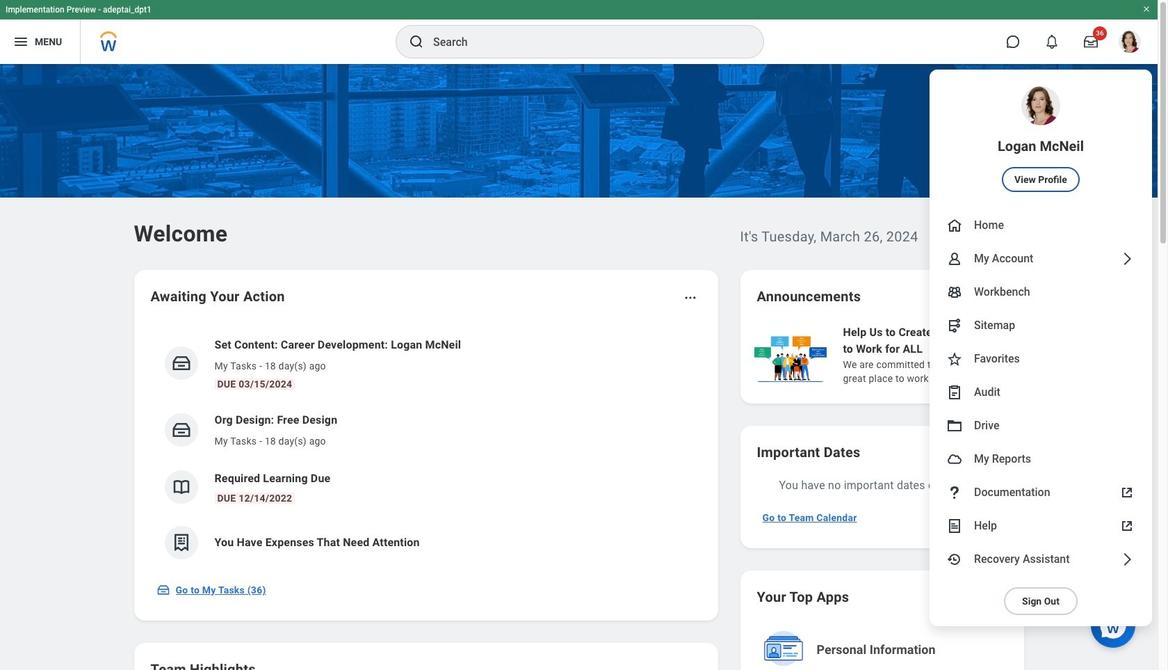 Task type: locate. For each thing, give the bounding box(es) containing it.
0 horizontal spatial list
[[151, 326, 702, 571]]

2 ext link image from the top
[[1119, 518, 1136, 534]]

star image
[[947, 351, 964, 367]]

2 menu item from the top
[[930, 209, 1153, 242]]

1 vertical spatial inbox image
[[156, 583, 170, 597]]

list
[[752, 323, 1169, 387], [151, 326, 702, 571]]

inbox large image
[[1085, 35, 1099, 49]]

chevron right small image
[[990, 289, 1004, 303]]

chevron right image
[[1119, 250, 1136, 267], [1119, 551, 1136, 568]]

book open image
[[171, 477, 192, 497]]

Search Workday  search field
[[433, 26, 735, 57]]

0 vertical spatial chevron right image
[[1119, 250, 1136, 267]]

5 menu item from the top
[[930, 309, 1153, 342]]

main content
[[0, 64, 1169, 670]]

0 vertical spatial inbox image
[[171, 420, 192, 440]]

2 chevron right image from the top
[[1119, 551, 1136, 568]]

search image
[[408, 33, 425, 50]]

1 chevron right image from the top
[[1119, 250, 1136, 267]]

endpoints image
[[947, 317, 964, 334]]

7 menu item from the top
[[930, 376, 1153, 409]]

1 vertical spatial chevron right image
[[1119, 551, 1136, 568]]

banner
[[0, 0, 1158, 626]]

1 ext link image from the top
[[1119, 484, 1136, 501]]

inbox image
[[171, 353, 192, 374]]

inbox image
[[171, 420, 192, 440], [156, 583, 170, 597]]

6 menu item from the top
[[930, 342, 1153, 376]]

0 vertical spatial ext link image
[[1119, 484, 1136, 501]]

menu item
[[930, 70, 1153, 209], [930, 209, 1153, 242], [930, 242, 1153, 276], [930, 276, 1153, 309], [930, 309, 1153, 342], [930, 342, 1153, 376], [930, 376, 1153, 409], [930, 409, 1153, 443], [930, 443, 1153, 476], [930, 476, 1153, 509], [930, 509, 1153, 543], [930, 543, 1153, 576]]

ext link image for tenth menu item from the top
[[1119, 484, 1136, 501]]

user image
[[947, 250, 964, 267]]

0 horizontal spatial inbox image
[[156, 583, 170, 597]]

1 vertical spatial ext link image
[[1119, 518, 1136, 534]]

document image
[[947, 518, 964, 534]]

avatar image
[[947, 451, 964, 468]]

status
[[932, 291, 955, 302]]

10 menu item from the top
[[930, 476, 1153, 509]]

menu
[[930, 70, 1153, 626]]

time image
[[947, 551, 964, 568]]

ext link image
[[1119, 484, 1136, 501], [1119, 518, 1136, 534]]



Task type: vqa. For each thing, say whether or not it's contained in the screenshot.
33 Button
no



Task type: describe. For each thing, give the bounding box(es) containing it.
4 menu item from the top
[[930, 276, 1153, 309]]

folder open image
[[947, 417, 964, 434]]

contact card matrix manager image
[[947, 284, 964, 301]]

home image
[[947, 217, 964, 234]]

x image
[[1128, 517, 1138, 527]]

chevron left small image
[[965, 289, 979, 303]]

ext link image for 2nd menu item from the bottom of the page
[[1119, 518, 1136, 534]]

1 menu item from the top
[[930, 70, 1153, 209]]

11 menu item from the top
[[930, 509, 1153, 543]]

chevron right image for time image
[[1119, 551, 1136, 568]]

dashboard expenses image
[[171, 532, 192, 553]]

3 menu item from the top
[[930, 242, 1153, 276]]

question image
[[947, 484, 964, 501]]

chevron right image for user icon at the right top of the page
[[1119, 250, 1136, 267]]

9 menu item from the top
[[930, 443, 1153, 476]]

logan mcneil image
[[1119, 31, 1142, 53]]

notifications large image
[[1046, 35, 1060, 49]]

1 horizontal spatial inbox image
[[171, 420, 192, 440]]

justify image
[[13, 33, 29, 50]]

close environment banner image
[[1143, 5, 1152, 13]]

12 menu item from the top
[[930, 543, 1153, 576]]

1 horizontal spatial list
[[752, 323, 1169, 387]]

8 menu item from the top
[[930, 409, 1153, 443]]

paste image
[[947, 384, 964, 401]]



